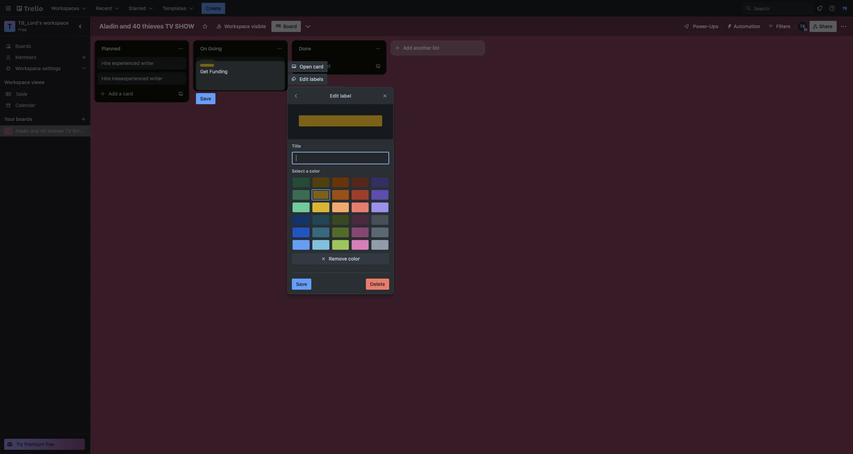Task type: vqa. For each thing, say whether or not it's contained in the screenshot.
Your
yes



Task type: describe. For each thing, give the bounding box(es) containing it.
primary element
[[0, 0, 853, 17]]

power-ups button
[[679, 21, 723, 32]]

free
[[18, 27, 27, 32]]

writer for hire experienced writer
[[141, 60, 154, 66]]

move button
[[288, 111, 316, 122]]

workspace for workspace views
[[4, 79, 30, 85]]

card right open
[[313, 64, 323, 70]]

t link
[[4, 21, 15, 32]]

0 vertical spatial add a card button
[[295, 60, 373, 72]]

1 vertical spatial aladin
[[15, 128, 29, 134]]

delete
[[370, 281, 385, 287]]

boards link
[[0, 41, 90, 52]]

ups
[[709, 23, 719, 29]]

1 vertical spatial tv
[[65, 128, 71, 134]]

select a color
[[292, 169, 320, 174]]

thieves inside text box
[[142, 23, 164, 30]]

get funding
[[200, 64, 228, 70]]

hire inexexperienced writer link
[[101, 75, 182, 82]]

automation
[[734, 23, 760, 29]]

change cover button
[[288, 99, 335, 110]]

automation button
[[724, 21, 765, 32]]

share button
[[810, 21, 837, 32]]

remove color
[[329, 256, 360, 262]]

0 notifications image
[[816, 4, 824, 13]]

boards
[[16, 116, 32, 122]]

0 horizontal spatial thieves
[[48, 128, 64, 134]]

power-
[[693, 23, 709, 29]]

title
[[292, 144, 301, 149]]

add for the add another list button
[[403, 45, 412, 51]]

a for add a card button to the top
[[316, 63, 319, 69]]

change cover
[[300, 101, 331, 107]]

list
[[433, 45, 440, 51]]

aladin inside text box
[[99, 23, 118, 30]]

remove
[[329, 256, 347, 262]]

copy button
[[288, 124, 316, 135]]

labels
[[310, 76, 323, 82]]

hire experienced writer link
[[101, 60, 182, 67]]

t
[[8, 22, 12, 30]]

card up labels
[[320, 63, 331, 69]]

premium
[[24, 441, 44, 447]]

workspace visible button
[[212, 21, 270, 32]]

show menu image
[[840, 23, 847, 30]]

share
[[819, 23, 833, 29]]

workspace visible
[[224, 23, 266, 29]]

boards
[[15, 43, 31, 49]]

open
[[300, 64, 312, 70]]

hire for hire inexexperienced writer
[[101, 75, 111, 81]]

calendar
[[15, 102, 35, 108]]

and inside text box
[[120, 23, 131, 30]]

board
[[283, 23, 297, 29]]

views
[[31, 79, 45, 85]]

tyler black (tylerblack44) image
[[841, 4, 849, 13]]

copy
[[300, 126, 312, 132]]

experienced
[[112, 60, 140, 66]]

0 horizontal spatial and
[[31, 128, 39, 134]]

archive
[[300, 151, 317, 157]]

customize views image
[[305, 23, 312, 30]]

try premium free button
[[4, 439, 85, 450]]

hire for hire experienced writer
[[101, 60, 111, 66]]

0 vertical spatial color: yellow, title: none image
[[200, 60, 214, 63]]

filters
[[776, 23, 791, 29]]

aladin and 40 thieves tv show link
[[15, 128, 87, 134]]

color inside button
[[348, 256, 360, 262]]

tb_lord (tylerblack44) image
[[798, 22, 808, 31]]

calendar link
[[15, 102, 86, 109]]

table link
[[15, 91, 86, 98]]

get
[[200, 64, 208, 70]]

workspace for workspace visible
[[224, 23, 250, 29]]

board link
[[271, 21, 301, 32]]

your
[[4, 116, 15, 122]]

save for bottommost save button
[[296, 281, 307, 287]]

archive button
[[288, 149, 321, 160]]

free
[[46, 441, 54, 447]]

a for bottommost add a card button
[[119, 91, 122, 97]]

add a card for bottommost add a card button
[[108, 91, 133, 97]]

members
[[15, 54, 36, 60]]

edit labels
[[300, 76, 323, 82]]

close popover image
[[382, 93, 388, 99]]

0 vertical spatial save button
[[196, 93, 215, 104]]



Task type: locate. For each thing, give the bounding box(es) containing it.
1 change from the top
[[300, 89, 317, 95]]

0 horizontal spatial add
[[108, 91, 118, 97]]

delete button
[[366, 279, 389, 290]]

0 horizontal spatial color
[[309, 169, 320, 174]]

2 vertical spatial add
[[108, 91, 118, 97]]

0 horizontal spatial workspace
[[4, 79, 30, 85]]

1 vertical spatial hire
[[101, 75, 111, 81]]

1 vertical spatial 40
[[40, 128, 46, 134]]

0 horizontal spatial save button
[[196, 93, 215, 104]]

hire inside 'link'
[[101, 60, 111, 66]]

40 inside text box
[[132, 23, 141, 30]]

0 horizontal spatial show
[[73, 128, 87, 134]]

0 horizontal spatial add a card
[[108, 91, 133, 97]]

0 horizontal spatial save
[[200, 96, 211, 101]]

add up edit labels
[[306, 63, 315, 69]]

change members button
[[288, 86, 344, 97]]

edit label
[[330, 93, 351, 99]]

add a card down inexexperienced
[[108, 91, 133, 97]]

create from template… image for add a card button to the top
[[375, 63, 381, 69]]

edit dates
[[300, 139, 323, 145]]

add for add a card button to the top
[[306, 63, 315, 69]]

color right remove
[[348, 256, 360, 262]]

show left star or unstar board icon
[[175, 23, 194, 30]]

change for change members
[[300, 89, 317, 95]]

save
[[200, 96, 211, 101], [296, 281, 307, 287]]

1 vertical spatial thieves
[[48, 128, 64, 134]]

1 vertical spatial color: yellow, title: none image
[[200, 64, 214, 67]]

tb_lord's workspace free
[[18, 20, 69, 32]]

workspace left visible
[[224, 23, 250, 29]]

add another list button
[[391, 40, 485, 56]]

a
[[316, 63, 319, 69], [119, 91, 122, 97], [306, 169, 308, 174]]

search image
[[746, 6, 752, 11]]

table
[[15, 91, 27, 97]]

1 vertical spatial and
[[31, 128, 39, 134]]

0 vertical spatial edit
[[300, 76, 309, 82]]

workspace
[[224, 23, 250, 29], [4, 79, 30, 85]]

add down inexexperienced
[[108, 91, 118, 97]]

aladin and 40 thieves tv show inside text box
[[99, 23, 194, 30]]

1 vertical spatial show
[[73, 128, 87, 134]]

edit left label
[[330, 93, 339, 99]]

0 vertical spatial create from template… image
[[375, 63, 381, 69]]

hire left inexexperienced
[[101, 75, 111, 81]]

1 horizontal spatial create from template… image
[[375, 63, 381, 69]]

0 vertical spatial change
[[300, 89, 317, 95]]

1 vertical spatial save button
[[292, 279, 311, 290]]

0 horizontal spatial create from template… image
[[178, 91, 184, 97]]

1 horizontal spatial add a card button
[[295, 60, 373, 72]]

try premium free
[[16, 441, 54, 447]]

open card link
[[288, 61, 328, 72]]

save for the top save button
[[200, 96, 211, 101]]

open card
[[300, 64, 323, 70]]

aladin and 40 thieves tv show
[[99, 23, 194, 30], [15, 128, 87, 134]]

move
[[300, 114, 312, 120]]

color right select on the left of page
[[309, 169, 320, 174]]

workspace inside button
[[224, 23, 250, 29]]

create from template… image
[[375, 63, 381, 69], [178, 91, 184, 97]]

color: yellow, title: none image
[[200, 60, 214, 63], [200, 64, 214, 67], [299, 115, 382, 127]]

edit left dates
[[300, 139, 309, 145]]

0 vertical spatial workspace
[[224, 23, 250, 29]]

edit labels button
[[288, 74, 328, 85]]

tb_lord's
[[18, 20, 42, 26]]

tb_lord's workspace link
[[18, 20, 69, 26]]

Get Funding text field
[[200, 68, 281, 88]]

a down inexexperienced
[[119, 91, 122, 97]]

1 vertical spatial aladin and 40 thieves tv show
[[15, 128, 87, 134]]

0 horizontal spatial 40
[[40, 128, 46, 134]]

open information menu image
[[829, 5, 836, 12]]

40
[[132, 23, 141, 30], [40, 128, 46, 134]]

add another list
[[403, 45, 440, 51]]

aladin
[[99, 23, 118, 30], [15, 128, 29, 134]]

add a card
[[306, 63, 331, 69], [108, 91, 133, 97]]

1 vertical spatial a
[[119, 91, 122, 97]]

0 vertical spatial 40
[[132, 23, 141, 30]]

Search field
[[752, 3, 813, 14]]

save button
[[196, 93, 215, 104], [292, 279, 311, 290]]

workspace up table
[[4, 79, 30, 85]]

1 hire from the top
[[101, 60, 111, 66]]

Board name text field
[[96, 21, 198, 32]]

tv inside text box
[[165, 23, 173, 30]]

a right open
[[316, 63, 319, 69]]

add board image
[[81, 116, 86, 122]]

change
[[300, 89, 317, 95], [300, 101, 317, 107]]

remove color button
[[292, 253, 389, 264]]

writer down hire experienced writer 'link'
[[150, 75, 163, 81]]

card down inexexperienced
[[123, 91, 133, 97]]

edit for edit label
[[330, 93, 339, 99]]

edit card image
[[276, 60, 282, 66]]

create from template… image for bottommost add a card button
[[178, 91, 184, 97]]

edit inside 'button'
[[300, 76, 309, 82]]

2 horizontal spatial add
[[403, 45, 412, 51]]

your boards
[[4, 116, 32, 122]]

tv
[[165, 23, 173, 30], [65, 128, 71, 134]]

inexexperienced
[[112, 75, 148, 81]]

1 horizontal spatial and
[[120, 23, 131, 30]]

0 horizontal spatial a
[[119, 91, 122, 97]]

change down the "edit labels" 'button'
[[300, 89, 317, 95]]

0 vertical spatial and
[[120, 23, 131, 30]]

get funding link
[[200, 64, 281, 71]]

1 horizontal spatial aladin and 40 thieves tv show
[[99, 23, 194, 30]]

1 horizontal spatial 40
[[132, 23, 141, 30]]

funding
[[210, 64, 228, 70]]

0 vertical spatial aladin
[[99, 23, 118, 30]]

2 change from the top
[[300, 101, 317, 107]]

0 vertical spatial save
[[200, 96, 211, 101]]

1 vertical spatial workspace
[[4, 79, 30, 85]]

1 vertical spatial add
[[306, 63, 315, 69]]

your boards with 1 items element
[[4, 115, 70, 123]]

writer up hire inexexperienced writer link
[[141, 60, 154, 66]]

0 vertical spatial add
[[403, 45, 412, 51]]

a right select on the left of page
[[306, 169, 308, 174]]

label
[[340, 93, 351, 99]]

1 vertical spatial save
[[296, 281, 307, 287]]

star or unstar board image
[[202, 24, 208, 29]]

0 vertical spatial color
[[309, 169, 320, 174]]

members
[[319, 89, 340, 95]]

add a card for add a card button to the top
[[306, 63, 331, 69]]

1 horizontal spatial add a card
[[306, 63, 331, 69]]

edit dates button
[[288, 136, 327, 147]]

0 vertical spatial writer
[[141, 60, 154, 66]]

1 horizontal spatial thieves
[[142, 23, 164, 30]]

edit for edit dates
[[300, 139, 309, 145]]

0 vertical spatial tv
[[165, 23, 173, 30]]

show
[[175, 23, 194, 30], [73, 128, 87, 134]]

add left the another
[[403, 45, 412, 51]]

1 vertical spatial change
[[300, 101, 317, 107]]

add for bottommost add a card button
[[108, 91, 118, 97]]

members link
[[0, 52, 90, 63]]

edit for edit labels
[[300, 76, 309, 82]]

2 vertical spatial color: yellow, title: none image
[[299, 115, 382, 127]]

1 horizontal spatial aladin
[[99, 23, 118, 30]]

0 vertical spatial hire
[[101, 60, 111, 66]]

power-ups
[[693, 23, 719, 29]]

change for change cover
[[300, 101, 317, 107]]

color
[[309, 169, 320, 174], [348, 256, 360, 262]]

add
[[403, 45, 412, 51], [306, 63, 315, 69], [108, 91, 118, 97]]

show down add board image
[[73, 128, 87, 134]]

1 horizontal spatial a
[[306, 169, 308, 174]]

workspace views
[[4, 79, 45, 85]]

edit inside button
[[300, 139, 309, 145]]

sm image
[[724, 21, 734, 31]]

show inside text box
[[175, 23, 194, 30]]

visible
[[251, 23, 266, 29]]

1 horizontal spatial add
[[306, 63, 315, 69]]

1 vertical spatial add a card button
[[97, 88, 175, 99]]

0 vertical spatial a
[[316, 63, 319, 69]]

1 vertical spatial add a card
[[108, 91, 133, 97]]

try
[[16, 441, 23, 447]]

1 vertical spatial edit
[[330, 93, 339, 99]]

0 vertical spatial aladin and 40 thieves tv show
[[99, 23, 194, 30]]

1 horizontal spatial save
[[296, 281, 307, 287]]

2 vertical spatial a
[[306, 169, 308, 174]]

0 vertical spatial add a card
[[306, 63, 331, 69]]

2 horizontal spatial a
[[316, 63, 319, 69]]

add a card up labels
[[306, 63, 331, 69]]

card
[[320, 63, 331, 69], [313, 64, 323, 70], [123, 91, 133, 97]]

2 hire from the top
[[101, 75, 111, 81]]

hire left experienced
[[101, 60, 111, 66]]

1 horizontal spatial color
[[348, 256, 360, 262]]

1 horizontal spatial workspace
[[224, 23, 250, 29]]

1 horizontal spatial show
[[175, 23, 194, 30]]

writer inside 'link'
[[141, 60, 154, 66]]

change up 'move'
[[300, 101, 317, 107]]

create
[[206, 5, 221, 11]]

0 vertical spatial thieves
[[142, 23, 164, 30]]

thieves
[[142, 23, 164, 30], [48, 128, 64, 134]]

return to previous screen image
[[293, 93, 299, 99]]

1 horizontal spatial tv
[[165, 23, 173, 30]]

1 vertical spatial color
[[348, 256, 360, 262]]

0 horizontal spatial aladin and 40 thieves tv show
[[15, 128, 87, 134]]

cover
[[319, 101, 331, 107]]

None text field
[[292, 152, 389, 164]]

2 vertical spatial edit
[[300, 139, 309, 145]]

writer for hire inexexperienced writer
[[150, 75, 163, 81]]

add a card button up labels
[[295, 60, 373, 72]]

edit
[[300, 76, 309, 82], [330, 93, 339, 99], [300, 139, 309, 145]]

change members
[[300, 89, 340, 95]]

0 vertical spatial show
[[175, 23, 194, 30]]

writer
[[141, 60, 154, 66], [150, 75, 163, 81]]

dates
[[310, 139, 323, 145]]

hire inexexperienced writer
[[101, 75, 163, 81]]

add a card button
[[295, 60, 373, 72], [97, 88, 175, 99]]

0 horizontal spatial add a card button
[[97, 88, 175, 99]]

create button
[[202, 3, 225, 14]]

0 horizontal spatial aladin
[[15, 128, 29, 134]]

0 horizontal spatial tv
[[65, 128, 71, 134]]

select
[[292, 169, 305, 174]]

1 vertical spatial create from template… image
[[178, 91, 184, 97]]

edit left labels
[[300, 76, 309, 82]]

1 vertical spatial writer
[[150, 75, 163, 81]]

another
[[414, 45, 431, 51]]

workspace
[[43, 20, 69, 26]]

add a card button down hire inexexperienced writer at the top of the page
[[97, 88, 175, 99]]

and
[[120, 23, 131, 30], [31, 128, 39, 134]]

hire experienced writer
[[101, 60, 154, 66]]

1 horizontal spatial save button
[[292, 279, 311, 290]]

filters button
[[766, 21, 793, 32]]



